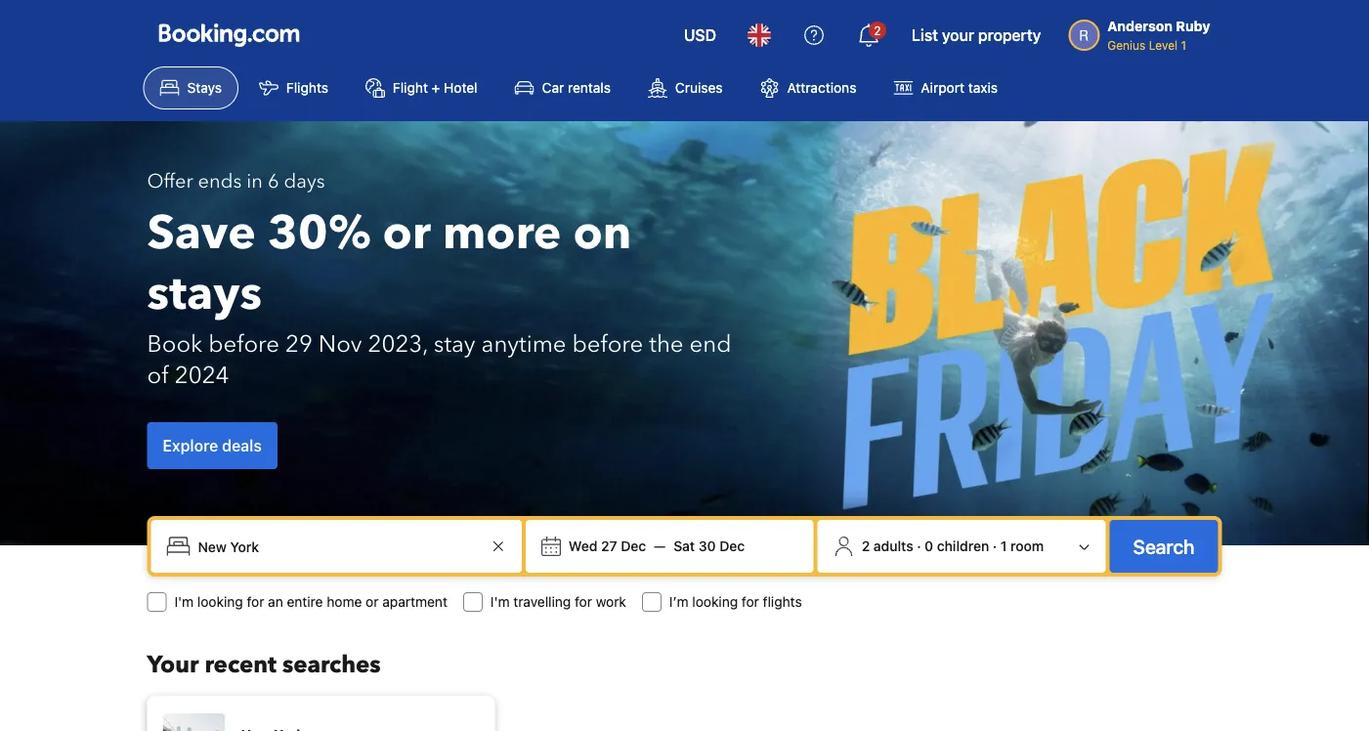 Task type: locate. For each thing, give the bounding box(es) containing it.
in
[[247, 168, 263, 195]]

1 horizontal spatial for
[[575, 594, 592, 610]]

1 inside anderson ruby genius level 1
[[1181, 38, 1187, 52]]

explore deals link
[[147, 422, 277, 469]]

2 inside button
[[862, 538, 870, 554]]

0 horizontal spatial for
[[247, 594, 264, 610]]

search button
[[1110, 520, 1218, 573]]

Where are you going? field
[[190, 529, 487, 564]]

or
[[383, 201, 431, 265], [366, 594, 379, 610]]

1 horizontal spatial or
[[383, 201, 431, 265]]

for left an
[[247, 594, 264, 610]]

2 for 2
[[874, 23, 881, 37]]

2 inside dropdown button
[[874, 23, 881, 37]]

2 adults · 0 children · 1 room button
[[826, 528, 1098, 565]]

3 for from the left
[[742, 594, 759, 610]]

stays link
[[143, 66, 238, 109]]

2 adults · 0 children · 1 room
[[862, 538, 1044, 554]]

2 i'm from the left
[[491, 594, 510, 610]]

2 left list
[[874, 23, 881, 37]]

adults
[[874, 538, 914, 554]]

1 for from the left
[[247, 594, 264, 610]]

i'm
[[174, 594, 194, 610], [491, 594, 510, 610]]

booking.com image
[[159, 23, 300, 47]]

1 vertical spatial 2
[[862, 538, 870, 554]]

2 before from the left
[[572, 328, 643, 360]]

1 dec from the left
[[621, 538, 646, 554]]

genius
[[1108, 38, 1146, 52]]

2 button
[[845, 12, 892, 59]]

2
[[874, 23, 881, 37], [862, 538, 870, 554]]

airport taxis link
[[877, 66, 1015, 109]]

before left 29
[[209, 328, 280, 360]]

0 horizontal spatial 1
[[1001, 538, 1007, 554]]

0 horizontal spatial ·
[[917, 538, 921, 554]]

your
[[147, 649, 199, 681]]

looking
[[197, 594, 243, 610], [692, 594, 738, 610]]

1 horizontal spatial looking
[[692, 594, 738, 610]]

2 looking from the left
[[692, 594, 738, 610]]

looking for i'm
[[692, 594, 738, 610]]

looking left an
[[197, 594, 243, 610]]

book
[[147, 328, 203, 360]]

list
[[912, 26, 938, 44]]

1 horizontal spatial 2
[[874, 23, 881, 37]]

2 horizontal spatial for
[[742, 594, 759, 610]]

for left flights
[[742, 594, 759, 610]]

ends
[[198, 168, 242, 195]]

1 horizontal spatial before
[[572, 328, 643, 360]]

attractions
[[787, 80, 857, 96]]

30
[[699, 538, 716, 554]]

flight
[[393, 80, 428, 96]]

searches
[[282, 649, 381, 681]]

· right the children
[[993, 538, 997, 554]]

+
[[432, 80, 440, 96]]

1 left room
[[1001, 538, 1007, 554]]

i'm for i'm looking for an entire home or apartment
[[174, 594, 194, 610]]

0 horizontal spatial i'm
[[174, 594, 194, 610]]

the
[[649, 328, 684, 360]]

looking right i'm
[[692, 594, 738, 610]]

dec right 30 at the bottom right of page
[[720, 538, 745, 554]]

i'm up your
[[174, 594, 194, 610]]

your account menu anderson ruby genius level 1 element
[[1069, 9, 1218, 54]]

for left the work
[[575, 594, 592, 610]]

flights
[[286, 80, 328, 96]]

usd button
[[672, 12, 728, 59]]

ruby
[[1176, 18, 1211, 34]]

attractions link
[[743, 66, 873, 109]]

1 vertical spatial or
[[366, 594, 379, 610]]

airport
[[921, 80, 965, 96]]

1 horizontal spatial 1
[[1181, 38, 1187, 52]]

0 horizontal spatial before
[[209, 328, 280, 360]]

dec
[[621, 538, 646, 554], [720, 538, 745, 554]]

end
[[690, 328, 732, 360]]

1 horizontal spatial ·
[[993, 538, 997, 554]]

0 vertical spatial or
[[383, 201, 431, 265]]

1 right level
[[1181, 38, 1187, 52]]

more
[[443, 201, 561, 265]]

1 · from the left
[[917, 538, 921, 554]]

2 for from the left
[[575, 594, 592, 610]]

1 horizontal spatial dec
[[720, 538, 745, 554]]

car rentals link
[[498, 66, 627, 109]]

2 dec from the left
[[720, 538, 745, 554]]

or right home
[[366, 594, 379, 610]]

rentals
[[568, 80, 611, 96]]

i'm looking for an entire home or apartment
[[174, 594, 448, 610]]

1 vertical spatial 1
[[1001, 538, 1007, 554]]

29
[[285, 328, 313, 360]]

or right 30%
[[383, 201, 431, 265]]

·
[[917, 538, 921, 554], [993, 538, 997, 554]]

cruises link
[[631, 66, 739, 109]]

i'm left travelling at the bottom
[[491, 594, 510, 610]]

recent
[[205, 649, 277, 681]]

· left 0
[[917, 538, 921, 554]]

1 i'm from the left
[[174, 594, 194, 610]]

dec right 27
[[621, 538, 646, 554]]

2 left 'adults'
[[862, 538, 870, 554]]

anderson
[[1108, 18, 1173, 34]]

for for an
[[247, 594, 264, 610]]

0 horizontal spatial looking
[[197, 594, 243, 610]]

of
[[147, 359, 169, 391]]

0 vertical spatial 2
[[874, 23, 881, 37]]

2 for 2 adults · 0 children · 1 room
[[862, 538, 870, 554]]

for
[[247, 594, 264, 610], [575, 594, 592, 610], [742, 594, 759, 610]]

wed 27 dec — sat 30 dec
[[569, 538, 745, 554]]

your
[[942, 26, 974, 44]]

0 vertical spatial 1
[[1181, 38, 1187, 52]]

before
[[209, 328, 280, 360], [572, 328, 643, 360]]

0 horizontal spatial dec
[[621, 538, 646, 554]]

flight + hotel link
[[349, 66, 494, 109]]

0 horizontal spatial 2
[[862, 538, 870, 554]]

before left the
[[572, 328, 643, 360]]

list your property link
[[900, 12, 1053, 59]]

1
[[1181, 38, 1187, 52], [1001, 538, 1007, 554]]

usd
[[684, 26, 716, 44]]

1 looking from the left
[[197, 594, 243, 610]]

1 horizontal spatial i'm
[[491, 594, 510, 610]]

offer
[[147, 168, 193, 195]]



Task type: vqa. For each thing, say whether or not it's contained in the screenshot.
USD
yes



Task type: describe. For each thing, give the bounding box(es) containing it.
0 horizontal spatial or
[[366, 594, 379, 610]]

anderson ruby genius level 1
[[1108, 18, 1211, 52]]

stay
[[434, 328, 476, 360]]

sat 30 dec button
[[666, 529, 753, 564]]

for for flights
[[742, 594, 759, 610]]

room
[[1011, 538, 1044, 554]]

30%
[[268, 201, 371, 265]]

hotel
[[444, 80, 478, 96]]

1 before from the left
[[209, 328, 280, 360]]

an
[[268, 594, 283, 610]]

apartment
[[382, 594, 448, 610]]

sat
[[674, 538, 695, 554]]

6
[[268, 168, 279, 195]]

for for work
[[575, 594, 592, 610]]

level
[[1149, 38, 1178, 52]]

1 inside button
[[1001, 538, 1007, 554]]

work
[[596, 594, 626, 610]]

on
[[573, 201, 632, 265]]

wed
[[569, 538, 598, 554]]

2 · from the left
[[993, 538, 997, 554]]

days
[[284, 168, 325, 195]]

home
[[327, 594, 362, 610]]

deals
[[222, 436, 262, 455]]

0
[[925, 538, 934, 554]]

2024
[[175, 359, 229, 391]]

i'm for i'm travelling for work
[[491, 594, 510, 610]]

flight + hotel
[[393, 80, 478, 96]]

flights
[[763, 594, 802, 610]]

car rentals
[[542, 80, 611, 96]]

stays
[[147, 262, 262, 326]]

entire
[[287, 594, 323, 610]]

explore
[[163, 436, 218, 455]]

taxis
[[969, 80, 998, 96]]

cruises
[[675, 80, 723, 96]]

2023,
[[368, 328, 428, 360]]

property
[[978, 26, 1041, 44]]

or inside offer ends in 6 days save 30% or more on stays book before 29 nov 2023, stay anytime before the end of 2024
[[383, 201, 431, 265]]

airport taxis
[[921, 80, 998, 96]]

travelling
[[513, 594, 571, 610]]

wed 27 dec button
[[561, 529, 654, 564]]

anytime
[[481, 328, 567, 360]]

flights link
[[242, 66, 345, 109]]

i'm
[[669, 594, 689, 610]]

i'm travelling for work
[[491, 594, 626, 610]]

list your property
[[912, 26, 1041, 44]]

search
[[1133, 535, 1195, 558]]

car
[[542, 80, 564, 96]]

offer ends in 6 days save 30% or more on stays book before 29 nov 2023, stay anytime before the end of 2024
[[147, 168, 732, 391]]

nov
[[319, 328, 362, 360]]

children
[[937, 538, 989, 554]]

stays
[[187, 80, 222, 96]]

—
[[654, 538, 666, 554]]

your recent searches
[[147, 649, 381, 681]]

explore deals
[[163, 436, 262, 455]]

27
[[601, 538, 617, 554]]

i'm looking for flights
[[669, 594, 802, 610]]

looking for i'm
[[197, 594, 243, 610]]

save
[[147, 201, 256, 265]]



